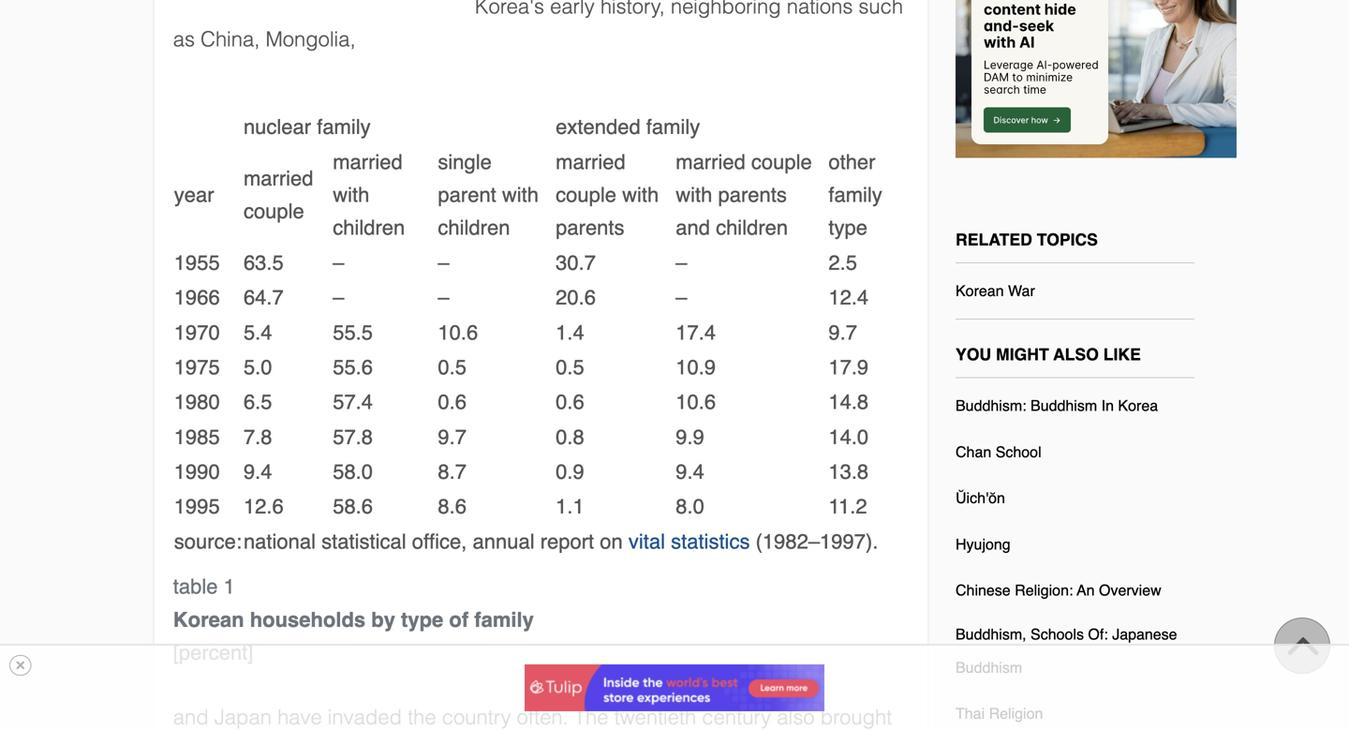 Task type: describe. For each thing, give the bounding box(es) containing it.
thai
[[956, 705, 985, 722]]

korean war
[[956, 282, 1035, 299]]

family for nuclear
[[317, 115, 371, 139]]

0 vertical spatial advertisement region
[[956, 0, 1237, 158]]

statistics
[[671, 529, 750, 553]]

nuclear
[[244, 115, 311, 139]]

often.
[[517, 705, 569, 729]]

on
[[600, 529, 623, 553]]

children inside married couple with parents and children
[[716, 216, 788, 240]]

12.4
[[829, 285, 869, 309]]

and inside married couple with parents and children
[[676, 216, 710, 240]]

korean war link
[[956, 275, 1035, 314]]

by
[[371, 608, 395, 632]]

[percent]
[[173, 641, 253, 665]]

0 horizontal spatial 10.6
[[438, 320, 478, 344]]

extended
[[556, 115, 641, 139]]

brought
[[821, 705, 893, 729]]

with inside married with children
[[333, 183, 370, 207]]

1985
[[174, 425, 220, 449]]

married for married with children
[[333, 150, 403, 174]]

vital statistics link
[[629, 529, 750, 553]]

1995
[[174, 495, 220, 519]]

2 0.6 from the left
[[556, 390, 585, 414]]

family inside table 1 korean households by type of family [percent]
[[475, 608, 534, 632]]

chinese religion: an overview link
[[956, 574, 1162, 614]]

0 horizontal spatial advertisement region
[[525, 665, 825, 711]]

buddhism, schools of: japanese buddhism link
[[956, 618, 1195, 691]]

family for extended
[[647, 115, 700, 139]]

5.0
[[244, 355, 272, 379]]

hyujong link
[[956, 528, 1011, 568]]

national
[[244, 529, 316, 553]]

invaded
[[328, 705, 402, 729]]

1975
[[174, 355, 220, 379]]

married couple
[[244, 166, 314, 223]]

chan school
[[956, 443, 1042, 461]]

63.5
[[244, 251, 284, 275]]

1980
[[174, 390, 220, 414]]

20.6
[[556, 285, 596, 309]]

57.4
[[333, 390, 373, 414]]

0.8
[[556, 425, 585, 449]]

ŭich'ŏn
[[956, 489, 1006, 507]]

chan
[[956, 443, 992, 461]]

other
[[829, 150, 876, 174]]

1955
[[174, 251, 220, 275]]

11.2
[[829, 495, 867, 519]]

1
[[224, 575, 235, 599]]

couple for married couple
[[244, 199, 304, 223]]

topics
[[1037, 230, 1098, 249]]

other family type
[[829, 150, 883, 240]]

chan school link
[[956, 436, 1042, 475]]

korean inside table 1 korean households by type of family [percent]
[[173, 608, 244, 632]]

buddhism inside 'link'
[[1031, 397, 1098, 414]]

family for other
[[829, 183, 883, 207]]

in
[[1102, 397, 1114, 414]]

married for married couple with parents and children
[[676, 150, 746, 174]]

buddhism: buddhism in korea
[[956, 397, 1159, 414]]

married couple with parents and children
[[676, 150, 812, 240]]

also
[[1054, 345, 1099, 364]]

1.4
[[556, 320, 585, 344]]

1 0.5 from the left
[[438, 355, 467, 379]]

also
[[777, 705, 815, 729]]

parents for married couple with parents
[[556, 216, 625, 240]]

6.5
[[244, 390, 272, 414]]

and inside "and japan have invaded the country often. the twentieth century also brought"
[[173, 705, 209, 729]]

7.8
[[244, 425, 272, 449]]

8.0
[[676, 495, 705, 519]]

extended family
[[556, 115, 700, 139]]

statistical
[[322, 529, 406, 553]]

13.8
[[829, 460, 869, 484]]

children inside single parent with children
[[438, 216, 510, 240]]

married for married couple
[[244, 166, 314, 190]]

century
[[702, 705, 772, 729]]

related
[[956, 230, 1033, 249]]

57.8
[[333, 425, 373, 449]]

school
[[996, 443, 1042, 461]]

korea
[[1119, 397, 1159, 414]]

of:
[[1089, 626, 1109, 643]]

buddhism, schools of: japanese buddhism
[[956, 626, 1178, 676]]

couple for married couple with parents
[[556, 183, 617, 207]]

8.6
[[438, 495, 467, 519]]

2.5
[[829, 251, 858, 275]]

hyujong
[[956, 535, 1011, 553]]

vital
[[629, 529, 665, 553]]

1 vertical spatial 10.6
[[676, 390, 716, 414]]

with for married couple with parents
[[622, 183, 659, 207]]

30.7
[[556, 251, 596, 275]]

couple for married couple with parents and children
[[752, 150, 812, 174]]

parents for married couple with parents and children
[[718, 183, 787, 207]]

households
[[250, 608, 366, 632]]

single parent with children
[[438, 150, 539, 240]]

nuclear family
[[244, 115, 371, 139]]



Task type: locate. For each thing, give the bounding box(es) containing it.
korean inside korean war link
[[956, 282, 1004, 299]]

thai religion link
[[956, 697, 1044, 730]]

0 horizontal spatial korean
[[173, 608, 244, 632]]

married for married couple with parents
[[556, 150, 626, 174]]

advertisement region
[[956, 0, 1237, 158], [525, 665, 825, 711]]

5.4
[[244, 320, 272, 344]]

children
[[333, 216, 405, 240], [438, 216, 510, 240], [716, 216, 788, 240]]

1 horizontal spatial korean
[[956, 282, 1004, 299]]

thai religion
[[956, 705, 1044, 722]]

14.8
[[829, 390, 869, 414]]

chinese religion: an overview
[[956, 582, 1162, 599]]

family right 'nuclear'
[[317, 115, 371, 139]]

9.4 down 7.8
[[244, 460, 272, 484]]

1970
[[174, 320, 220, 344]]

1 horizontal spatial 9.4
[[676, 460, 705, 484]]

0 horizontal spatial and
[[173, 705, 209, 729]]

1 horizontal spatial 0.6
[[556, 390, 585, 414]]

0 horizontal spatial 9.4
[[244, 460, 272, 484]]

single
[[438, 150, 492, 174]]

couple inside married couple with parents
[[556, 183, 617, 207]]

1 vertical spatial type
[[401, 608, 444, 632]]

2 with from the left
[[502, 183, 539, 207]]

2 horizontal spatial children
[[716, 216, 788, 240]]

have
[[277, 705, 322, 729]]

the
[[408, 705, 436, 729]]

and left japan
[[173, 705, 209, 729]]

1 vertical spatial parents
[[556, 216, 625, 240]]

1 horizontal spatial and
[[676, 216, 710, 240]]

source:
[[174, 529, 242, 553]]

buddhism:
[[956, 397, 1027, 414]]

0 vertical spatial 10.6
[[438, 320, 478, 344]]

1 horizontal spatial type
[[829, 216, 868, 240]]

–
[[333, 251, 344, 275], [438, 251, 450, 275], [676, 251, 687, 275], [333, 285, 344, 309], [438, 285, 450, 309], [676, 285, 687, 309]]

55.6
[[333, 355, 373, 379]]

family
[[317, 115, 371, 139], [647, 115, 700, 139], [829, 183, 883, 207], [475, 608, 534, 632]]

3 children from the left
[[716, 216, 788, 240]]

0 vertical spatial korean
[[956, 282, 1004, 299]]

1966
[[174, 285, 220, 309]]

9.7 up 8.7
[[438, 425, 467, 449]]

source: national statistical office, annual report on vital statistics (1982–1997).
[[174, 529, 879, 553]]

with for single parent with children
[[502, 183, 539, 207]]

of
[[449, 608, 469, 632]]

with right married couple
[[333, 183, 370, 207]]

with for married couple with parents and children
[[676, 183, 713, 207]]

1 0.6 from the left
[[438, 390, 467, 414]]

8.7
[[438, 460, 467, 484]]

family right of
[[475, 608, 534, 632]]

1 horizontal spatial couple
[[556, 183, 617, 207]]

0.6 up the "0.8"
[[556, 390, 585, 414]]

1 horizontal spatial 10.6
[[676, 390, 716, 414]]

9.7 up 17.9
[[829, 320, 858, 344]]

1 horizontal spatial advertisement region
[[956, 0, 1237, 158]]

2 horizontal spatial couple
[[752, 150, 812, 174]]

you
[[956, 345, 992, 364]]

religion:
[[1015, 582, 1074, 599]]

report
[[541, 529, 594, 553]]

with down extended family
[[622, 183, 659, 207]]

1 horizontal spatial 9.7
[[829, 320, 858, 344]]

couple
[[752, 150, 812, 174], [556, 183, 617, 207], [244, 199, 304, 223]]

0 horizontal spatial 0.5
[[438, 355, 467, 379]]

buddhism
[[1031, 397, 1098, 414], [956, 659, 1023, 676]]

korean left 'war'
[[956, 282, 1004, 299]]

type inside table 1 korean households by type of family [percent]
[[401, 608, 444, 632]]

0 vertical spatial 9.7
[[829, 320, 858, 344]]

table
[[173, 575, 218, 599]]

couple inside married couple
[[244, 199, 304, 223]]

korean up [percent]
[[173, 608, 244, 632]]

2 children from the left
[[438, 216, 510, 240]]

type left of
[[401, 608, 444, 632]]

10.6
[[438, 320, 478, 344], [676, 390, 716, 414]]

buddhism left in
[[1031, 397, 1098, 414]]

and japan have invaded the country often. the twentieth century also brought
[[173, 705, 893, 730]]

related topics
[[956, 230, 1098, 249]]

0 horizontal spatial buddhism
[[956, 659, 1023, 676]]

type up '2.5'
[[829, 216, 868, 240]]

64.7
[[244, 285, 284, 309]]

17.9
[[829, 355, 869, 379]]

family right extended
[[647, 115, 700, 139]]

1 vertical spatial advertisement region
[[525, 665, 825, 711]]

buddhism: buddhism in korea link
[[956, 390, 1159, 429]]

0.5
[[438, 355, 467, 379], [556, 355, 585, 379]]

(1982–1997).
[[756, 529, 879, 553]]

3 with from the left
[[622, 183, 659, 207]]

parents inside married couple with parents
[[556, 216, 625, 240]]

might
[[996, 345, 1049, 364]]

annual
[[473, 529, 535, 553]]

couple inside married couple with parents and children
[[752, 150, 812, 174]]

married
[[333, 150, 403, 174], [556, 150, 626, 174], [676, 150, 746, 174], [244, 166, 314, 190]]

1 9.4 from the left
[[244, 460, 272, 484]]

with right married couple with parents
[[676, 183, 713, 207]]

religion
[[989, 705, 1044, 722]]

10.9
[[676, 355, 716, 379]]

2 0.5 from the left
[[556, 355, 585, 379]]

with inside married couple with parents
[[622, 183, 659, 207]]

with inside married couple with parents and children
[[676, 183, 713, 207]]

0 horizontal spatial 0.6
[[438, 390, 467, 414]]

chinese
[[956, 582, 1011, 599]]

and right married couple with parents
[[676, 216, 710, 240]]

buddhism,
[[956, 626, 1027, 643]]

overview
[[1099, 582, 1162, 599]]

married inside married couple with parents
[[556, 150, 626, 174]]

58.6
[[333, 495, 373, 519]]

parents inside married couple with parents and children
[[718, 183, 787, 207]]

parent
[[438, 183, 497, 207]]

you might also like
[[956, 345, 1141, 364]]

with right parent
[[502, 183, 539, 207]]

country
[[442, 705, 511, 729]]

17.4
[[676, 320, 716, 344]]

type inside other family type
[[829, 216, 868, 240]]

1 vertical spatial and
[[173, 705, 209, 729]]

the
[[574, 705, 609, 729]]

type
[[829, 216, 868, 240], [401, 608, 444, 632]]

and
[[676, 216, 710, 240], [173, 705, 209, 729]]

0 vertical spatial buddhism
[[1031, 397, 1098, 414]]

1 vertical spatial 9.7
[[438, 425, 467, 449]]

0 vertical spatial parents
[[718, 183, 787, 207]]

55.5
[[333, 320, 373, 344]]

1 children from the left
[[333, 216, 405, 240]]

0 horizontal spatial children
[[333, 216, 405, 240]]

married down 'nuclear'
[[244, 166, 314, 190]]

like
[[1104, 345, 1141, 364]]

9.4 up 8.0
[[676, 460, 705, 484]]

married inside married couple with parents and children
[[676, 150, 746, 174]]

war
[[1009, 282, 1035, 299]]

married inside married with children
[[333, 150, 403, 174]]

married down nuclear family
[[333, 150, 403, 174]]

1 vertical spatial korean
[[173, 608, 244, 632]]

1 with from the left
[[333, 183, 370, 207]]

married down extended family
[[676, 150, 746, 174]]

japanese
[[1113, 626, 1178, 643]]

japan
[[214, 705, 272, 729]]

year
[[174, 183, 214, 207]]

couple up 30.7
[[556, 183, 617, 207]]

1 horizontal spatial buddhism
[[1031, 397, 1098, 414]]

14.0
[[829, 425, 869, 449]]

0 horizontal spatial couple
[[244, 199, 304, 223]]

couple left other
[[752, 150, 812, 174]]

4 with from the left
[[676, 183, 713, 207]]

married down extended
[[556, 150, 626, 174]]

buddhism down buddhism,
[[956, 659, 1023, 676]]

family down other
[[829, 183, 883, 207]]

1 vertical spatial buddhism
[[956, 659, 1023, 676]]

couple up 63.5
[[244, 199, 304, 223]]

1 horizontal spatial 0.5
[[556, 355, 585, 379]]

0 horizontal spatial 9.7
[[438, 425, 467, 449]]

0.6 up 8.7
[[438, 390, 467, 414]]

ŭich'ŏn link
[[956, 482, 1006, 521]]

with inside single parent with children
[[502, 183, 539, 207]]

parents
[[718, 183, 787, 207], [556, 216, 625, 240]]

9.9
[[676, 425, 705, 449]]

×
[[15, 655, 26, 676]]

married with children
[[333, 150, 405, 240]]

0 horizontal spatial type
[[401, 608, 444, 632]]

0 vertical spatial and
[[676, 216, 710, 240]]

2 9.4 from the left
[[676, 460, 705, 484]]

office,
[[412, 529, 467, 553]]

buddhism inside buddhism, schools of: japanese buddhism
[[956, 659, 1023, 676]]

0 vertical spatial type
[[829, 216, 868, 240]]

1 horizontal spatial children
[[438, 216, 510, 240]]

0 horizontal spatial parents
[[556, 216, 625, 240]]

1.1
[[556, 495, 585, 519]]

an
[[1077, 582, 1095, 599]]

1 horizontal spatial parents
[[718, 183, 787, 207]]



Task type: vqa. For each thing, say whether or not it's contained in the screenshot.


